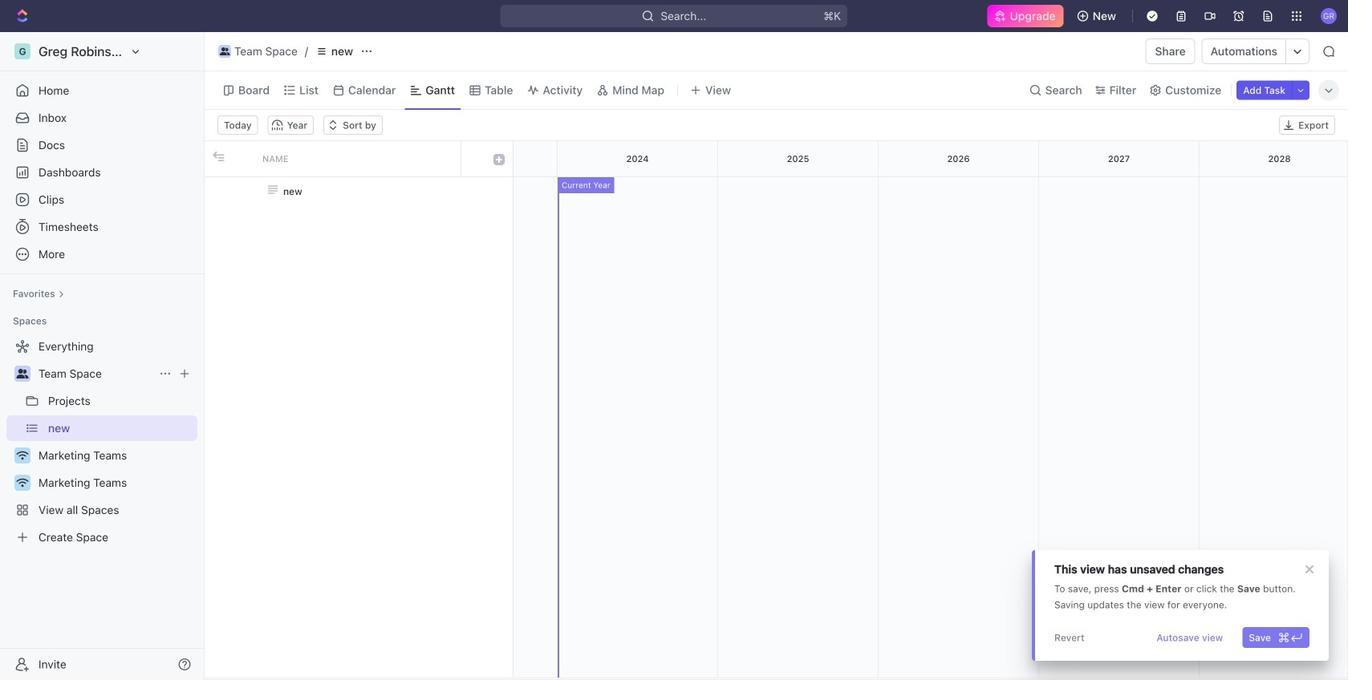 Task type: describe. For each thing, give the bounding box(es) containing it.
2028 element
[[1200, 141, 1348, 177]]

tree inside sidebar navigation
[[6, 334, 197, 551]]

greg robinson's workspace, , element
[[14, 43, 30, 59]]

2026 element
[[879, 141, 1039, 177]]

new - 0.00% row
[[205, 177, 513, 205]]

0 horizontal spatial  image
[[213, 151, 224, 162]]

2 column header from the left
[[486, 141, 513, 177]]

1 horizontal spatial  image
[[494, 154, 505, 165]]



Task type: locate. For each thing, give the bounding box(es) containing it.
2023 element
[[397, 141, 558, 177]]

row
[[205, 141, 513, 177]]

tree
[[6, 334, 197, 551]]

tree grid
[[205, 141, 513, 678]]

1 column header from the left
[[205, 141, 229, 177]]

1 horizontal spatial column header
[[486, 141, 513, 177]]

sidebar navigation
[[0, 32, 208, 681]]

2025 element
[[718, 141, 879, 177]]

2027 element
[[1039, 141, 1200, 177]]

column header
[[205, 141, 229, 177], [486, 141, 513, 177]]

1 vertical spatial wifi image
[[16, 478, 28, 488]]

wifi image
[[16, 451, 28, 461], [16, 478, 28, 488]]

user group image
[[220, 47, 230, 55]]

user group image
[[16, 369, 28, 379]]

new cell
[[253, 177, 461, 205]]

1 wifi image from the top
[[16, 451, 28, 461]]

2024 element
[[558, 141, 718, 177]]

name column header
[[253, 141, 461, 177]]

 image
[[213, 151, 224, 162], [494, 154, 505, 165]]

2 wifi image from the top
[[16, 478, 28, 488]]

0 vertical spatial wifi image
[[16, 451, 28, 461]]

0 horizontal spatial column header
[[205, 141, 229, 177]]



Task type: vqa. For each thing, say whether or not it's contained in the screenshot.
user group icon
yes



